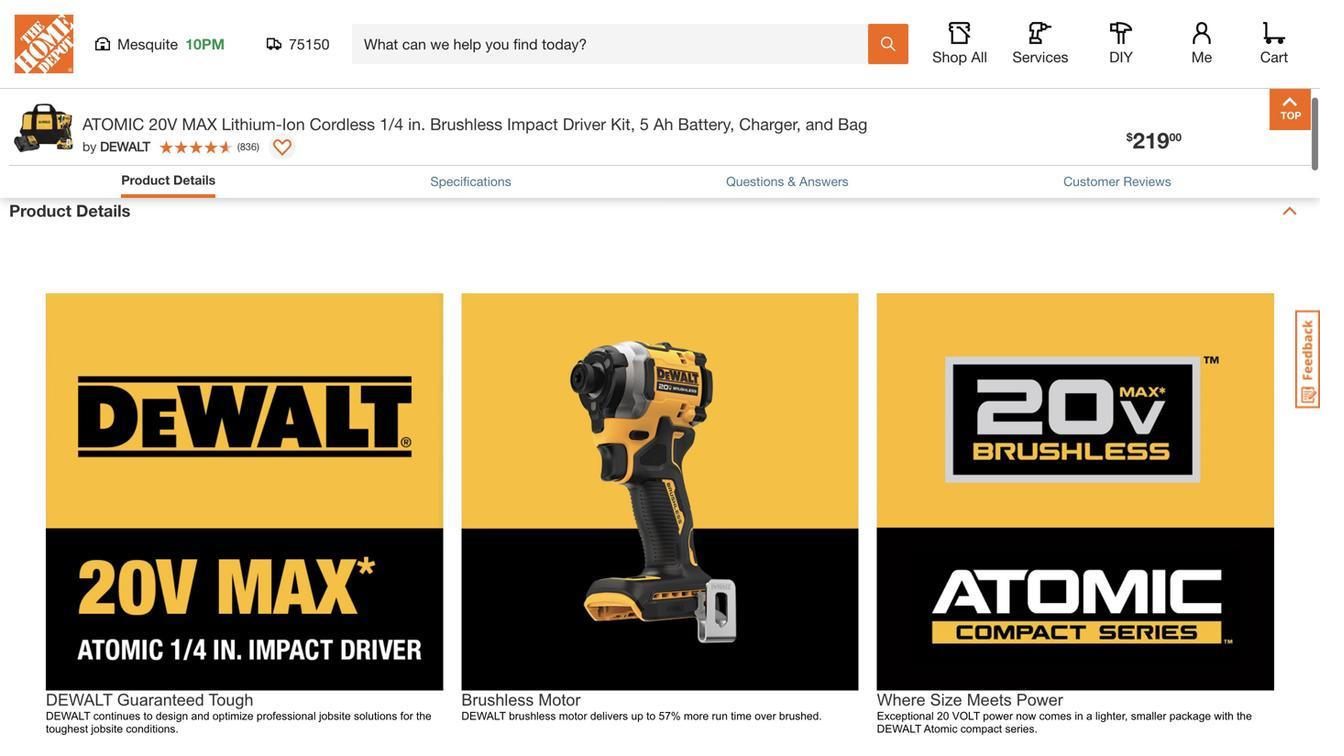 Task type: locate. For each thing, give the bounding box(es) containing it.
buy now with button
[[920, 31, 1175, 65]]

read return policy link
[[1091, 131, 1202, 150]]

& up this
[[873, 108, 884, 128]]

online
[[1085, 108, 1135, 128]]

answers
[[800, 174, 849, 189]]

bag
[[838, 114, 868, 134]]

driver
[[563, 114, 606, 134]]

within
[[928, 133, 961, 148]]

0 vertical spatial or
[[1038, 14, 1057, 29]]

live chat image
[[1296, 209, 1320, 307]]

specifications button
[[431, 172, 511, 191], [431, 172, 511, 191]]

return
[[833, 133, 872, 148], [1125, 133, 1163, 148]]

&
[[873, 108, 884, 128], [788, 174, 796, 189]]

hover image to zoom
[[323, 37, 449, 52]]

)
[[257, 141, 259, 152]]

now
[[993, 45, 1017, 60]]

& left the answers at top right
[[788, 174, 796, 189]]

free
[[833, 108, 868, 128]]

hover image to zoom button
[[111, 0, 661, 54]]

1 vertical spatial &
[[788, 174, 796, 189]]

836
[[240, 141, 257, 152]]

1 horizontal spatial or
[[1064, 108, 1080, 128]]

shop all
[[933, 48, 987, 66]]

10pm
[[185, 35, 225, 53]]

max
[[182, 114, 217, 134]]

impact
[[507, 114, 558, 134]]

image
[[361, 37, 397, 52]]

product image image
[[14, 98, 73, 158]]

219
[[1133, 127, 1170, 153]]

0 horizontal spatial return
[[833, 133, 872, 148]]

product
[[121, 172, 170, 188], [9, 201, 72, 220]]

product down product image
[[9, 201, 72, 220]]

& for free
[[873, 108, 884, 128]]

customer reviews button
[[1064, 172, 1172, 191], [1064, 172, 1172, 191]]

0 vertical spatial &
[[873, 108, 884, 128]]

1 horizontal spatial &
[[873, 108, 884, 128]]

What can we help you find today? search field
[[364, 25, 867, 63]]

read return policy
[[1091, 133, 1202, 148]]

0 horizontal spatial details
[[76, 201, 130, 220]]

item
[[899, 133, 924, 148]]

1 vertical spatial product details
[[9, 201, 130, 220]]

mesquite 10pm
[[117, 35, 225, 53]]

buy now with
[[967, 45, 1045, 60]]

or up buy now with button
[[1038, 14, 1057, 29]]

or right "store"
[[1064, 108, 1080, 128]]

product down 'dewalt'
[[121, 172, 170, 188]]

1/4
[[380, 114, 404, 134]]

details
[[173, 172, 216, 188], [76, 201, 130, 220]]

details down by dewalt
[[76, 201, 130, 220]]

cordless
[[310, 114, 375, 134]]

1 horizontal spatial return
[[1125, 133, 1163, 148]]

5
[[640, 114, 649, 134]]

product details down by
[[9, 201, 130, 220]]

cart link
[[1254, 22, 1295, 66]]

caret image
[[1283, 203, 1297, 218]]

to
[[400, 37, 412, 52]]

shop
[[933, 48, 967, 66]]

atomic 20v max lithium-ion cordless 1/4 in. brushless impact driver kit, 5 ah battery, charger, and bag
[[83, 114, 868, 134]]

product details button
[[121, 171, 216, 193], [121, 171, 216, 190], [0, 174, 1320, 247]]

1 return from the left
[[833, 133, 872, 148]]

product details down 'dewalt'
[[121, 172, 216, 188]]

None field
[[829, 0, 867, 1]]

1 horizontal spatial details
[[173, 172, 216, 188]]

store
[[1017, 108, 1059, 128]]

in.
[[408, 114, 426, 134]]

( 836 )
[[237, 141, 259, 152]]

1 vertical spatial details
[[76, 201, 130, 220]]

0 horizontal spatial or
[[1038, 14, 1057, 29]]

0 vertical spatial product
[[121, 172, 170, 188]]

details down max
[[173, 172, 216, 188]]

zoom
[[415, 37, 449, 52]]

20v
[[149, 114, 177, 134]]

customer
[[1064, 174, 1120, 189]]

free & easy returns in store or online
[[833, 108, 1135, 128]]

questions & answers button
[[726, 172, 849, 191], [726, 172, 849, 191]]

0 horizontal spatial &
[[788, 174, 796, 189]]

customer reviews
[[1064, 174, 1172, 189]]

returns
[[931, 108, 993, 128]]

1 vertical spatial product
[[9, 201, 72, 220]]

by
[[83, 139, 97, 154]]

shop all button
[[931, 22, 989, 66]]

product details
[[121, 172, 216, 188], [9, 201, 130, 220]]

or
[[1038, 14, 1057, 29], [1064, 108, 1080, 128]]

in
[[998, 108, 1012, 128]]

(
[[237, 141, 240, 152]]

00
[[1170, 131, 1182, 143]]

ah
[[654, 114, 673, 134]]



Task type: describe. For each thing, give the bounding box(es) containing it.
battery,
[[678, 114, 735, 134]]

questions & answers
[[726, 174, 849, 189]]

share button
[[612, 116, 679, 143]]

mesquite
[[117, 35, 178, 53]]

services button
[[1011, 22, 1070, 66]]

print
[[716, 118, 746, 136]]

top button
[[1270, 89, 1311, 130]]

2 return from the left
[[1125, 133, 1163, 148]]

75150 button
[[267, 35, 330, 53]]

0 horizontal spatial product
[[9, 201, 72, 220]]

me button
[[1173, 22, 1231, 66]]

cart
[[1260, 48, 1288, 66]]

questions
[[726, 174, 784, 189]]

the home depot logo image
[[15, 15, 73, 73]]

kit,
[[611, 114, 635, 134]]

print button
[[686, 116, 746, 143]]

$
[[1127, 131, 1133, 143]]

dewalt impact drivers dcf850p1 77.5 image
[[13, 0, 94, 55]]

reviews
[[1124, 174, 1172, 189]]

return this item within
[[833, 133, 965, 148]]

lithium-
[[222, 114, 282, 134]]

and
[[806, 114, 834, 134]]

all
[[971, 48, 987, 66]]

icon image
[[790, 117, 819, 140]]

diy button
[[1092, 22, 1151, 66]]

display image
[[273, 139, 291, 158]]

charger,
[[739, 114, 801, 134]]

specifications
[[431, 174, 511, 189]]

easy
[[888, 108, 926, 128]]

read
[[1091, 133, 1121, 148]]

$ 219 00
[[1127, 127, 1182, 153]]

atomic
[[83, 114, 144, 134]]

75150
[[289, 35, 330, 53]]

hover
[[323, 37, 358, 52]]

0 vertical spatial product details
[[121, 172, 216, 188]]

ion
[[282, 114, 305, 134]]

by dewalt
[[83, 139, 150, 154]]

share
[[641, 118, 679, 136]]

1 horizontal spatial product
[[121, 172, 170, 188]]

brushless
[[430, 114, 503, 134]]

& for questions
[[788, 174, 796, 189]]

feedback link image
[[1296, 310, 1320, 409]]

1 vertical spatial or
[[1064, 108, 1080, 128]]

0 vertical spatial details
[[173, 172, 216, 188]]

me
[[1192, 48, 1212, 66]]

services
[[1013, 48, 1069, 66]]

diy
[[1110, 48, 1133, 66]]

policy
[[1167, 133, 1202, 148]]

this
[[875, 133, 896, 148]]

with
[[1021, 45, 1045, 60]]

buy
[[967, 45, 990, 60]]

dewalt
[[100, 139, 150, 154]]



Task type: vqa. For each thing, say whether or not it's contained in the screenshot.
"ft."
no



